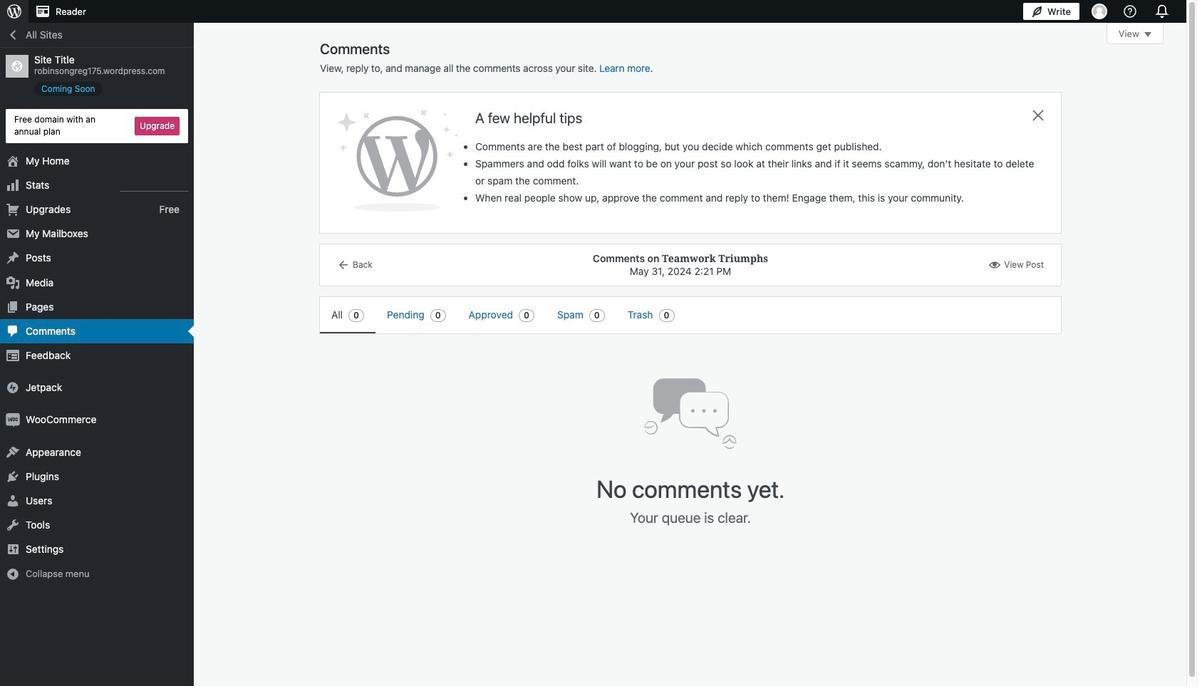 Task type: vqa. For each thing, say whether or not it's contained in the screenshot.
'MY PROFILE' image
yes



Task type: describe. For each thing, give the bounding box(es) containing it.
1 img image from the top
[[6, 381, 20, 395]]

my profile image
[[1092, 4, 1108, 19]]

manage your sites image
[[6, 3, 23, 20]]

manage your notifications image
[[1153, 1, 1173, 21]]



Task type: locate. For each thing, give the bounding box(es) containing it.
help image
[[1122, 3, 1139, 20]]

wordpress logo image
[[337, 110, 458, 212]]

highest hourly views 0 image
[[120, 182, 188, 192]]

dismiss tips image
[[1030, 107, 1047, 124]]

closed image
[[1145, 32, 1152, 37]]

main content
[[320, 23, 1164, 558]]

img image
[[6, 381, 20, 395], [6, 413, 20, 427]]

0 vertical spatial img image
[[6, 381, 20, 395]]

menu
[[320, 297, 1039, 334]]

1 vertical spatial img image
[[6, 413, 20, 427]]

2 img image from the top
[[6, 413, 20, 427]]



